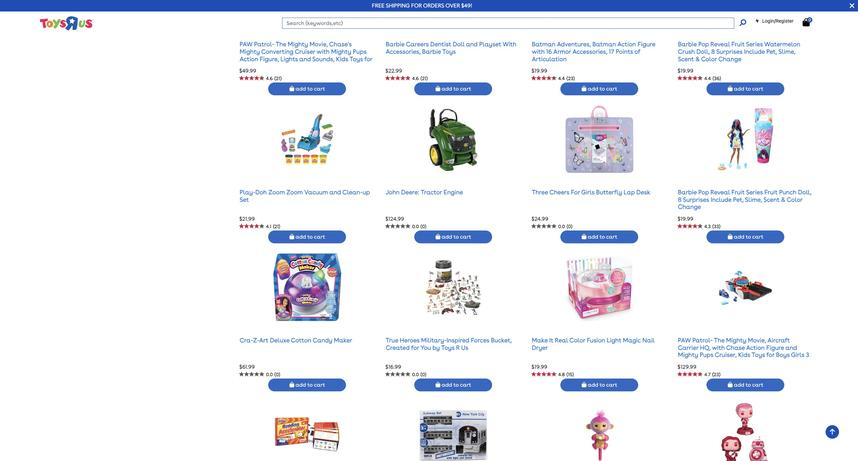 Task type: vqa. For each thing, say whether or not it's contained in the screenshot.
right Zoom
yes



Task type: describe. For each thing, give the bounding box(es) containing it.
vacuum
[[305, 189, 328, 196]]

doh
[[256, 189, 267, 196]]

0 link
[[803, 17, 818, 27]]

3 inside paw patrol- the mighty movie, chase's mighty converting cruiser with mighty pups action figure, lights and sounds, kids toys for boys girls 3 plus $49.99
[[270, 63, 273, 70]]

dryer
[[532, 345, 548, 352]]

it
[[550, 337, 554, 344]]

change for barbie pop reveal fruit series watermelon crush doll, 8 surprises include pet, slime, scent & color change
[[719, 55, 742, 62]]

free
[[372, 2, 385, 9]]

true heroes military-inspired forces bucket, created for you by toys r us image
[[426, 254, 482, 322]]

4.8 (15)
[[559, 372, 574, 378]]

make it real  color fusion light magic nail dryer image
[[566, 254, 634, 322]]

barbie for barbie careers dentist doll and playset with accessories, barbie toys
[[386, 41, 405, 48]]

play-
[[240, 189, 256, 196]]

$129.99
[[678, 364, 697, 371]]

toys inside paw patrol- the mighty movie, chase's mighty converting cruiser with mighty pups action figure, lights and sounds, kids toys for boys girls 3 plus $49.99
[[350, 55, 363, 62]]

4.6 (21) for paw patrol- the mighty movie, chase's mighty converting cruiser with mighty pups action figure, lights and sounds, kids toys for boys girls 3 plus
[[266, 76, 282, 81]]

16
[[547, 48, 553, 55]]

cruiser
[[295, 48, 316, 55]]

4.1 (21)
[[266, 224, 280, 230]]

4.4 for armor
[[559, 76, 566, 81]]

punch
[[780, 189, 797, 196]]

chase's
[[330, 41, 352, 48]]

and inside paw patrol- the mighty movie, chase's mighty converting cruiser with mighty pups action figure, lights and sounds, kids toys for boys girls 3 plus $49.99
[[300, 55, 311, 62]]

barbie pop reveal fruit series fruit punch doll, 8 surprises include pet, slime, scent & color change link
[[679, 189, 812, 211]]

4.6 (21) for barbie careers dentist doll and playset with accessories, barbie toys
[[413, 76, 428, 81]]

cra-
[[240, 337, 253, 344]]

carrier
[[679, 345, 699, 352]]

mighty down carrier
[[679, 352, 699, 359]]

action inside paw patrol- the mighty movie, chase's mighty converting cruiser with mighty pups action figure, lights and sounds, kids toys for boys girls 3 plus $49.99
[[240, 55, 258, 62]]

barbie pop reveal fruit series watermelon crush doll, 8 surprises include pet, slime, scent & color change
[[679, 41, 801, 62]]

for inside paw patrol- the mighty movie, chase's mighty converting cruiser with mighty pups action figure, lights and sounds, kids toys for boys girls 3 plus $49.99
[[365, 55, 373, 62]]

figure,
[[260, 55, 279, 62]]

adventures,
[[558, 41, 591, 48]]

for inside 'true heroes military-inspired forces bucket, created for you by toys r us'
[[412, 345, 420, 352]]

with inside paw patrol- the mighty movie, aircraft carrier hq, with chase action figure and mighty pups cruiser, kids toys for boys girls 3 plus $129.99
[[713, 345, 726, 352]]

nail
[[643, 337, 655, 344]]

$16.99
[[386, 364, 402, 371]]

new york mta new york city battery operated train set with track image
[[420, 402, 488, 462]]

inspired
[[447, 337, 470, 344]]

set
[[240, 196, 249, 203]]

armor
[[554, 48, 572, 55]]

fusion
[[587, 337, 606, 344]]

bucket,
[[491, 337, 512, 344]]

plus inside paw patrol- the mighty movie, chase's mighty converting cruiser with mighty pups action figure, lights and sounds, kids toys for boys girls 3 plus $49.99
[[275, 63, 287, 70]]

play-doh zoom zoom vacuum and clean-up set image
[[280, 106, 335, 173]]

4.4 for doll,
[[705, 76, 712, 81]]

kids inside paw patrol- the mighty movie, aircraft carrier hq, with chase action figure and mighty pups cruiser, kids toys for boys girls 3 plus $129.99
[[739, 352, 751, 359]]

4.1
[[266, 224, 272, 230]]

$21.99
[[240, 216, 255, 222]]

crush
[[679, 48, 696, 55]]

4.4 (36)
[[705, 76, 722, 81]]

cra-z-art deluxe cotton candy maker link
[[240, 337, 353, 344]]

z-
[[253, 337, 259, 344]]

and inside play-doh zoom zoom vacuum and clean-up set
[[330, 189, 341, 196]]

fruit for watermelon
[[732, 41, 745, 48]]

john
[[386, 189, 400, 196]]

$24.99
[[532, 216, 549, 222]]

with
[[503, 41, 517, 48]]

accessories, inside the barbie careers dentist doll and playset with accessories, barbie toys
[[386, 48, 421, 55]]

cra-z-art deluxe cotton candy maker image
[[274, 254, 342, 322]]

toys inside the barbie careers dentist doll and playset with accessories, barbie toys
[[443, 48, 456, 55]]

tractor
[[421, 189, 443, 196]]

watermelon
[[765, 41, 801, 48]]

maker
[[334, 337, 353, 344]]

doll
[[453, 41, 465, 48]]

and inside paw patrol- the mighty movie, aircraft carrier hq, with chase action figure and mighty pups cruiser, kids toys for boys girls 3 plus $129.99
[[786, 345, 798, 352]]

include for fruit
[[711, 196, 732, 203]]

pet, for watermelon
[[767, 48, 778, 55]]

figure inside paw patrol- the mighty movie, aircraft carrier hq, with chase action figure and mighty pups cruiser, kids toys for boys girls 3 plus $129.99
[[767, 345, 785, 352]]

girls inside paw patrol- the mighty movie, aircraft carrier hq, with chase action figure and mighty pups cruiser, kids toys for boys girls 3 plus $129.99
[[792, 352, 805, 359]]

for
[[412, 2, 422, 9]]

doll, for punch
[[799, 189, 812, 196]]

paw patrol- the mighty movie, aircraft carrier hq, with chase action figure and mighty pups cruiser, kids toys for boys girls 3 plus $129.99
[[678, 337, 810, 371]]

butterfly
[[597, 189, 623, 196]]

17
[[609, 48, 615, 55]]

playset
[[480, 41, 502, 48]]

4.7 (23)
[[705, 372, 721, 378]]

doll, for crush
[[697, 48, 710, 55]]

john deere: tractor engine image
[[420, 106, 488, 173]]

login/register button
[[756, 18, 794, 24]]

1 horizontal spatial shopping bag image
[[436, 234, 441, 240]]

figure inside the batman adventures, batman action figure with 16 armor accessories, 17 points of articulation
[[638, 41, 656, 48]]

light
[[607, 337, 622, 344]]

8 for barbie pop reveal fruit series fruit punch doll, 8 surprises include pet, slime, scent & color change
[[679, 196, 682, 203]]

of
[[635, 48, 641, 55]]

for inside paw patrol- the mighty movie, aircraft carrier hq, with chase action figure and mighty pups cruiser, kids toys for boys girls 3 plus $129.99
[[767, 352, 775, 359]]

the for cruiser
[[276, 41, 287, 48]]

scent for crush
[[679, 55, 695, 62]]

chase
[[727, 345, 746, 352]]

4.8
[[559, 372, 566, 378]]

fingerlings 2023 new interactive baby monkey reacts to touch – 70+ sounds & reactions – charli image
[[572, 402, 628, 462]]

plus inside paw patrol- the mighty movie, aircraft carrier hq, with chase action figure and mighty pups cruiser, kids toys for boys girls 3 plus $129.99
[[679, 359, 691, 366]]

(21) for paw patrol- the mighty movie, chase's mighty converting cruiser with mighty pups action figure, lights and sounds, kids toys for boys girls 3 plus
[[275, 76, 282, 81]]

cheers
[[550, 189, 570, 196]]

three
[[532, 189, 549, 196]]

cra-z-art deluxe cotton candy maker
[[240, 337, 353, 344]]

(15)
[[567, 372, 574, 378]]

$124.99
[[386, 216, 405, 222]]

orders
[[424, 2, 445, 9]]

movie, for chase
[[749, 337, 767, 344]]

paw patrol- the mighty movie, chase's mighty converting cruiser with mighty pups action figure, lights and sounds, kids toys for boys girls 3 plus link
[[240, 41, 373, 70]]

heroes
[[400, 337, 420, 344]]

paw patrol- the mighty movie, aircraft carrier hq, with chase action figure and mighty pups cruiser, kids toys for boys girls 3 plus link
[[679, 337, 810, 366]]

engine
[[444, 189, 463, 196]]

dentist
[[431, 41, 452, 48]]

barbie careers dentist doll and playset with accessories, barbie toys image
[[426, 0, 482, 25]]

three cheers for girls  butterfly lap desk
[[532, 189, 651, 196]]

toys inside 'true heroes military-inspired forces bucket, created for you by toys r us'
[[442, 345, 455, 352]]

batman adventures, batman action figure with 16 armor accessories, 17 points of articulation
[[532, 41, 656, 62]]

change for barbie pop reveal fruit series fruit punch doll, 8 surprises include pet, slime, scent & color change
[[679, 204, 702, 211]]

barbie pop reveal fruit series watermelon crush doll, 8 surprises include pet, slime, scent & color change image
[[719, 0, 774, 25]]

careers
[[406, 41, 429, 48]]

true heroes military-inspired forces bucket, created for you by toys r us
[[386, 337, 512, 352]]

make
[[532, 337, 548, 344]]

4.6 for paw patrol- the mighty movie, chase's mighty converting cruiser with mighty pups action figure, lights and sounds, kids toys for boys girls 3 plus
[[266, 76, 273, 81]]

make it real  color fusion light magic nail dryer
[[532, 337, 655, 352]]

cotton
[[291, 337, 312, 344]]

(21) for barbie careers dentist doll and playset with accessories, barbie toys
[[421, 76, 428, 81]]

forces
[[471, 337, 490, 344]]

you
[[421, 345, 431, 352]]

deere:
[[402, 189, 420, 196]]

up
[[363, 189, 370, 196]]

4.6 for barbie careers dentist doll and playset with accessories, barbie toys
[[413, 76, 419, 81]]

shopping bag image for paw patrol- the mighty movie, aircraft carrier hq, with chase action figure and mighty pups cruiser, kids toys for boys girls 3 plus
[[729, 382, 733, 388]]

barbie careers dentist doll and playset with accessories, barbie toys link
[[386, 41, 517, 55]]

0
[[809, 17, 812, 22]]

close button image
[[851, 2, 855, 9]]

4.3 (33)
[[705, 224, 721, 230]]

Enter Keyword or Item No. search field
[[282, 18, 735, 29]]

clean-
[[343, 189, 363, 196]]

r
[[457, 345, 460, 352]]

series for fruit
[[747, 189, 764, 196]]



Task type: locate. For each thing, give the bounding box(es) containing it.
0 vertical spatial kids
[[336, 55, 349, 62]]

0 horizontal spatial batman
[[532, 41, 556, 48]]

1 horizontal spatial 4.6 (21)
[[413, 76, 428, 81]]

barbie inside barbie pop reveal fruit series watermelon crush doll, 8 surprises include pet, slime, scent & color change
[[679, 41, 698, 48]]

scent for punch
[[764, 196, 780, 203]]

& inside barbie pop reveal fruit series fruit punch doll, 8 surprises include pet, slime, scent & color change
[[782, 196, 786, 203]]

movie, for with
[[310, 41, 328, 48]]

the up converting
[[276, 41, 287, 48]]

(23) for paw patrol- the mighty movie, aircraft carrier hq, with chase action figure and mighty pups cruiser, kids toys for boys girls 3 plus
[[713, 372, 721, 378]]

deluxe
[[270, 337, 290, 344]]

and left clean-
[[330, 189, 341, 196]]

8 inside barbie pop reveal fruit series fruit punch doll, 8 surprises include pet, slime, scent & color change
[[679, 196, 682, 203]]

and down cruiser
[[300, 55, 311, 62]]

2 vertical spatial action
[[747, 345, 766, 352]]

1 vertical spatial surprises
[[684, 196, 710, 203]]

4.7
[[705, 372, 711, 378]]

toys down dentist
[[443, 48, 456, 55]]

2 horizontal spatial shopping bag image
[[729, 382, 733, 388]]

movie, inside paw patrol- the mighty movie, chase's mighty converting cruiser with mighty pups action figure, lights and sounds, kids toys for boys girls 3 plus $49.99
[[310, 41, 328, 48]]

and
[[466, 41, 478, 48], [300, 55, 311, 62], [330, 189, 341, 196], [786, 345, 798, 352]]

doll, inside barbie pop reveal fruit series watermelon crush doll, 8 surprises include pet, slime, scent & color change
[[697, 48, 710, 55]]

fruit inside barbie pop reveal fruit series watermelon crush doll, 8 surprises include pet, slime, scent & color change
[[732, 41, 745, 48]]

1 vertical spatial include
[[711, 196, 732, 203]]

0 vertical spatial figure
[[638, 41, 656, 48]]

0 horizontal spatial slime,
[[746, 196, 763, 203]]

by
[[433, 345, 440, 352]]

for
[[572, 189, 581, 196]]

series inside barbie pop reveal fruit series watermelon crush doll, 8 surprises include pet, slime, scent & color change
[[747, 41, 764, 48]]

girls inside paw patrol- the mighty movie, chase's mighty converting cruiser with mighty pups action figure, lights and sounds, kids toys for boys girls 3 plus $49.99
[[255, 63, 268, 70]]

paw for paw patrol- the mighty movie, aircraft carrier hq, with chase action figure and mighty pups cruiser, kids toys for boys girls 3 plus
[[679, 337, 692, 344]]

batman adventures, batman action figure with 16 armor accessories, 17 points of articulation image
[[572, 0, 628, 25]]

mighty up cruiser
[[288, 41, 308, 48]]

mighty down chase's
[[331, 48, 352, 55]]

0 horizontal spatial kids
[[336, 55, 349, 62]]

toys inside paw patrol- the mighty movie, aircraft carrier hq, with chase action figure and mighty pups cruiser, kids toys for boys girls 3 plus $129.99
[[752, 352, 766, 359]]

with inside the batman adventures, batman action figure with 16 armor accessories, 17 points of articulation
[[532, 48, 545, 55]]

pet, inside barbie pop reveal fruit series watermelon crush doll, 8 surprises include pet, slime, scent & color change
[[767, 48, 778, 55]]

pups
[[353, 48, 367, 55], [700, 352, 714, 359]]

scent inside barbie pop reveal fruit series watermelon crush doll, 8 surprises include pet, slime, scent & color change
[[679, 55, 695, 62]]

shopping bag image
[[803, 18, 811, 26], [290, 86, 295, 91], [436, 86, 441, 91], [582, 86, 587, 91], [729, 86, 733, 91], [290, 234, 295, 240], [582, 234, 587, 240], [729, 234, 733, 240], [436, 382, 441, 388], [582, 382, 587, 388]]

with inside paw patrol- the mighty movie, chase's mighty converting cruiser with mighty pups action figure, lights and sounds, kids toys for boys girls 3 plus $49.99
[[317, 48, 330, 55]]

2 4.4 from the left
[[705, 76, 712, 81]]

2 zoom from the left
[[287, 189, 303, 196]]

paw inside paw patrol- the mighty movie, chase's mighty converting cruiser with mighty pups action figure, lights and sounds, kids toys for boys girls 3 plus $49.99
[[240, 41, 253, 48]]

lap
[[624, 189, 635, 196]]

real
[[555, 337, 569, 344]]

2 series from the top
[[747, 189, 764, 196]]

and inside the barbie careers dentist doll and playset with accessories, barbie toys
[[466, 41, 478, 48]]

1 vertical spatial action
[[240, 55, 258, 62]]

movie, left aircraft on the right
[[749, 337, 767, 344]]

lights
[[281, 55, 298, 62]]

and right doll
[[466, 41, 478, 48]]

series inside barbie pop reveal fruit series fruit punch doll, 8 surprises include pet, slime, scent & color change
[[747, 189, 764, 196]]

girls
[[255, 63, 268, 70], [582, 189, 595, 196], [792, 352, 805, 359]]

patrol- inside paw patrol- the mighty movie, chase's mighty converting cruiser with mighty pups action figure, lights and sounds, kids toys for boys girls 3 plus $49.99
[[254, 41, 275, 48]]

over
[[446, 2, 460, 9]]

true heroes military-inspired forces bucket, created for you by toys r us link
[[386, 337, 512, 352]]

shipping
[[386, 2, 410, 9]]

fruit
[[732, 41, 745, 48], [732, 189, 745, 196], [765, 189, 778, 196]]

color
[[702, 55, 718, 62], [788, 196, 803, 203], [570, 337, 586, 344]]

0 horizontal spatial surprises
[[684, 196, 710, 203]]

0 vertical spatial include
[[745, 48, 766, 55]]

0 horizontal spatial girls
[[255, 63, 268, 70]]

reveal for barbie pop reveal fruit series fruit punch doll, 8 surprises include pet, slime, scent & color change
[[711, 189, 731, 196]]

doll, inside barbie pop reveal fruit series fruit punch doll, 8 surprises include pet, slime, scent & color change
[[799, 189, 812, 196]]

the up cruiser,
[[715, 337, 725, 344]]

$49!
[[462, 2, 473, 9]]

batman adventures, batman action figure with 16 armor accessories, 17 points of articulation link
[[532, 41, 656, 62]]

slime, for fruit
[[746, 196, 763, 203]]

1 horizontal spatial action
[[618, 41, 637, 48]]

paw patrol- the mighty movie, chase's mighty converting cruiser with mighty pups action figure, lights and sounds, kids toys for boys girls 3 plus image
[[280, 0, 335, 25]]

(23) right 4.7
[[713, 372, 721, 378]]

0 horizontal spatial for
[[365, 55, 373, 62]]

the
[[276, 41, 287, 48], [715, 337, 725, 344]]

plus down lights
[[275, 63, 287, 70]]

0 vertical spatial surprises
[[717, 48, 743, 55]]

1 vertical spatial slime,
[[746, 196, 763, 203]]

0 horizontal spatial include
[[711, 196, 732, 203]]

three cheers for girls  butterfly lap desk image
[[566, 106, 634, 173]]

1 reveal from the top
[[711, 41, 731, 48]]

slime, for watermelon
[[779, 48, 796, 55]]

1 horizontal spatial scent
[[764, 196, 780, 203]]

scent down crush
[[679, 55, 695, 62]]

figure down aircraft on the right
[[767, 345, 785, 352]]

1 horizontal spatial batman
[[593, 41, 617, 48]]

4.4
[[559, 76, 566, 81], [705, 76, 712, 81]]

accessories, down careers
[[386, 48, 421, 55]]

2 accessories, from the left
[[573, 48, 608, 55]]

toys right cruiser,
[[752, 352, 766, 359]]

1 vertical spatial pop
[[699, 189, 710, 196]]

the inside paw patrol- the mighty movie, aircraft carrier hq, with chase action figure and mighty pups cruiser, kids toys for boys girls 3 plus $129.99
[[715, 337, 725, 344]]

$49.99
[[240, 68, 257, 74]]

2 horizontal spatial with
[[713, 345, 726, 352]]

the inside paw patrol- the mighty movie, chase's mighty converting cruiser with mighty pups action figure, lights and sounds, kids toys for boys girls 3 plus $49.99
[[276, 41, 287, 48]]

action inside the batman adventures, batman action figure with 16 armor accessories, 17 points of articulation
[[618, 41, 637, 48]]

reading accelerator junior learning for ages 5+ kindergarten learning, language arts, perfect for home school, educational resources image
[[274, 402, 342, 462]]

barbie pop reveal fruit series fruit punch doll, 8 surprises include pet, slime, scent & color change
[[679, 189, 812, 211]]

accessories, inside the batman adventures, batman action figure with 16 armor accessories, 17 points of articulation
[[573, 48, 608, 55]]

true
[[386, 337, 399, 344]]

2 vertical spatial girls
[[792, 352, 805, 359]]

0 horizontal spatial accessories,
[[386, 48, 421, 55]]

1 horizontal spatial the
[[715, 337, 725, 344]]

0 horizontal spatial 4.6 (21)
[[266, 76, 282, 81]]

4.4 down articulation
[[559, 76, 566, 81]]

movie, up the 'sounds,'
[[310, 41, 328, 48]]

surprises
[[717, 48, 743, 55], [684, 196, 710, 203]]

kids down chase
[[739, 352, 751, 359]]

1 horizontal spatial color
[[702, 55, 718, 62]]

boys inside paw patrol- the mighty movie, aircraft carrier hq, with chase action figure and mighty pups cruiser, kids toys for boys girls 3 plus $129.99
[[777, 352, 791, 359]]

1 horizontal spatial paw
[[679, 337, 692, 344]]

1 horizontal spatial boys
[[777, 352, 791, 359]]

1 horizontal spatial 4.4
[[705, 76, 712, 81]]

2 4.6 (21) from the left
[[413, 76, 428, 81]]

movie, inside paw patrol- the mighty movie, aircraft carrier hq, with chase action figure and mighty pups cruiser, kids toys for boys girls 3 plus $129.99
[[749, 337, 767, 344]]

4.4 (23)
[[559, 76, 575, 81]]

boys inside paw patrol- the mighty movie, chase's mighty converting cruiser with mighty pups action figure, lights and sounds, kids toys for boys girls 3 plus $49.99
[[240, 63, 254, 70]]

funko pop! season 3 valentines star wars collectors set image
[[712, 402, 780, 462]]

surprises up the (36)
[[717, 48, 743, 55]]

batman up 16
[[532, 41, 556, 48]]

reveal inside barbie pop reveal fruit series fruit punch doll, 8 surprises include pet, slime, scent & color change
[[711, 189, 731, 196]]

1 horizontal spatial 3
[[807, 352, 810, 359]]

1 horizontal spatial zoom
[[287, 189, 303, 196]]

pet, for fruit
[[734, 196, 744, 203]]

us
[[462, 345, 469, 352]]

patrol- up hq,
[[693, 337, 713, 344]]

0 horizontal spatial the
[[276, 41, 287, 48]]

paw for paw patrol- the mighty movie, chase's mighty converting cruiser with mighty pups action figure, lights and sounds, kids toys for boys girls 3 plus
[[240, 41, 253, 48]]

0 horizontal spatial zoom
[[269, 189, 285, 196]]

with up the 'sounds,'
[[317, 48, 330, 55]]

barbie inside barbie pop reveal fruit series fruit punch doll, 8 surprises include pet, slime, scent & color change
[[679, 189, 698, 196]]

reveal
[[711, 41, 731, 48], [711, 189, 731, 196]]

john deere: tractor engine link
[[386, 189, 463, 196]]

color for punch
[[788, 196, 803, 203]]

0 horizontal spatial scent
[[679, 55, 695, 62]]

3
[[270, 63, 273, 70], [807, 352, 810, 359]]

mighty up '$49.99'
[[240, 48, 260, 55]]

converting
[[262, 48, 294, 55]]

toys
[[443, 48, 456, 55], [350, 55, 363, 62], [442, 345, 455, 352], [752, 352, 766, 359]]

paw patrol- the mighty movie, aircraft carrier hq, with chase action figure and mighty pups cruiser, kids toys for boys girls 3 plus image
[[719, 254, 774, 322]]

cart
[[314, 86, 325, 92], [460, 86, 472, 92], [607, 86, 618, 92], [753, 86, 764, 92], [314, 234, 325, 240], [460, 234, 472, 240], [607, 234, 618, 240], [753, 234, 764, 240], [314, 382, 325, 389], [460, 382, 472, 389], [607, 382, 618, 389], [753, 382, 764, 389]]

barbie careers dentist doll and playset with accessories, barbie toys
[[386, 41, 517, 55]]

doll,
[[697, 48, 710, 55], [799, 189, 812, 196]]

1 horizontal spatial patrol-
[[693, 337, 713, 344]]

1 vertical spatial pet,
[[734, 196, 744, 203]]

$19.99 for barbie pop reveal fruit series watermelon crush doll, 8 surprises include pet, slime, scent & color change
[[678, 68, 694, 74]]

free shipping for orders over $49! link
[[372, 2, 473, 9]]

paw up '$49.99'
[[240, 41, 253, 48]]

1 batman from the left
[[532, 41, 556, 48]]

reveal inside barbie pop reveal fruit series watermelon crush doll, 8 surprises include pet, slime, scent & color change
[[711, 41, 731, 48]]

action inside paw patrol- the mighty movie, aircraft carrier hq, with chase action figure and mighty pups cruiser, kids toys for boys girls 3 plus $129.99
[[747, 345, 766, 352]]

8 for barbie pop reveal fruit series watermelon crush doll, 8 surprises include pet, slime, scent & color change
[[712, 48, 716, 55]]

action
[[618, 41, 637, 48], [240, 55, 258, 62], [747, 345, 766, 352]]

barbie for barbie pop reveal fruit series fruit punch doll, 8 surprises include pet, slime, scent & color change
[[679, 189, 698, 196]]

0 vertical spatial scent
[[679, 55, 695, 62]]

0 horizontal spatial color
[[570, 337, 586, 344]]

1 horizontal spatial &
[[782, 196, 786, 203]]

2 reveal from the top
[[711, 189, 731, 196]]

color right real
[[570, 337, 586, 344]]

pups inside paw patrol- the mighty movie, chase's mighty converting cruiser with mighty pups action figure, lights and sounds, kids toys for boys girls 3 plus $49.99
[[353, 48, 367, 55]]

0 vertical spatial the
[[276, 41, 287, 48]]

1 horizontal spatial pet,
[[767, 48, 778, 55]]

paw up carrier
[[679, 337, 692, 344]]

patrol- up converting
[[254, 41, 275, 48]]

1 vertical spatial reveal
[[711, 189, 731, 196]]

0 horizontal spatial action
[[240, 55, 258, 62]]

color for crush
[[702, 55, 718, 62]]

scent inside barbie pop reveal fruit series fruit punch doll, 8 surprises include pet, slime, scent & color change
[[764, 196, 780, 203]]

for
[[365, 55, 373, 62], [412, 345, 420, 352], [767, 352, 775, 359]]

1 horizontal spatial for
[[412, 345, 420, 352]]

three cheers for girls  butterfly lap desk link
[[532, 189, 651, 196]]

paw inside paw patrol- the mighty movie, aircraft carrier hq, with chase action figure and mighty pups cruiser, kids toys for boys girls 3 plus $129.99
[[679, 337, 692, 344]]

login/register
[[763, 18, 794, 24]]

2 horizontal spatial girls
[[792, 352, 805, 359]]

with
[[317, 48, 330, 55], [532, 48, 545, 55], [713, 345, 726, 352]]

1 vertical spatial doll,
[[799, 189, 812, 196]]

&
[[696, 55, 700, 62], [782, 196, 786, 203]]

0 horizontal spatial boys
[[240, 63, 254, 70]]

4.3
[[705, 224, 712, 230]]

surprises for barbie pop reveal fruit series fruit punch doll, 8 surprises include pet, slime, scent & color change
[[684, 196, 710, 203]]

add to cart
[[295, 86, 325, 92], [441, 86, 472, 92], [587, 86, 618, 92], [733, 86, 764, 92], [295, 234, 325, 240], [441, 234, 472, 240], [587, 234, 618, 240], [733, 234, 764, 240], [295, 382, 325, 389], [441, 382, 472, 389], [587, 382, 618, 389], [733, 382, 764, 389]]

action up points
[[618, 41, 637, 48]]

1 4.6 (21) from the left
[[266, 76, 282, 81]]

shopping bag image for cra-z-art deluxe cotton candy maker
[[290, 382, 295, 388]]

cruiser,
[[716, 352, 737, 359]]

1 horizontal spatial surprises
[[717, 48, 743, 55]]

0 vertical spatial boys
[[240, 63, 254, 70]]

1 vertical spatial for
[[412, 345, 420, 352]]

pop inside barbie pop reveal fruit series watermelon crush doll, 8 surprises include pet, slime, scent & color change
[[699, 41, 710, 48]]

pop inside barbie pop reveal fruit series fruit punch doll, 8 surprises include pet, slime, scent & color change
[[699, 189, 710, 196]]

color inside barbie pop reveal fruit series watermelon crush doll, 8 surprises include pet, slime, scent & color change
[[702, 55, 718, 62]]

action right chase
[[747, 345, 766, 352]]

2 vertical spatial for
[[767, 352, 775, 359]]

kids inside paw patrol- the mighty movie, chase's mighty converting cruiser with mighty pups action figure, lights and sounds, kids toys for boys girls 3 plus $49.99
[[336, 55, 349, 62]]

2 batman from the left
[[593, 41, 617, 48]]

1 series from the top
[[747, 41, 764, 48]]

None search field
[[282, 18, 747, 29]]

1 4.4 from the left
[[559, 76, 566, 81]]

series left 'punch'
[[747, 189, 764, 196]]

shopping bag image inside 0 'link'
[[803, 18, 811, 26]]

pop for barbie pop reveal fruit series watermelon crush doll, 8 surprises include pet, slime, scent & color change
[[699, 41, 710, 48]]

action up '$49.99'
[[240, 55, 258, 62]]

scent down 'punch'
[[764, 196, 780, 203]]

desk
[[637, 189, 651, 196]]

0 vertical spatial girls
[[255, 63, 268, 70]]

doll, right crush
[[697, 48, 710, 55]]

free shipping for orders over $49!
[[372, 2, 473, 9]]

surprises up 4.3
[[684, 196, 710, 203]]

1 vertical spatial plus
[[679, 359, 691, 366]]

0 vertical spatial for
[[365, 55, 373, 62]]

mighty
[[288, 41, 308, 48], [240, 48, 260, 55], [331, 48, 352, 55], [727, 337, 747, 344], [679, 352, 699, 359]]

0 vertical spatial plus
[[275, 63, 287, 70]]

john deere: tractor engine
[[386, 189, 463, 196]]

kids
[[336, 55, 349, 62], [739, 352, 751, 359]]

pet, inside barbie pop reveal fruit series fruit punch doll, 8 surprises include pet, slime, scent & color change
[[734, 196, 744, 203]]

play-doh zoom zoom vacuum and clean-up set
[[240, 189, 370, 203]]

0 vertical spatial pet,
[[767, 48, 778, 55]]

surprises for barbie pop reveal fruit series watermelon crush doll, 8 surprises include pet, slime, scent & color change
[[717, 48, 743, 55]]

0 horizontal spatial 3
[[270, 63, 273, 70]]

& for punch
[[782, 196, 786, 203]]

barbie for barbie pop reveal fruit series watermelon crush doll, 8 surprises include pet, slime, scent & color change
[[679, 41, 698, 48]]

1 horizontal spatial accessories,
[[573, 48, 608, 55]]

1 horizontal spatial 8
[[712, 48, 716, 55]]

1 vertical spatial patrol-
[[693, 337, 713, 344]]

& inside barbie pop reveal fruit series watermelon crush doll, 8 surprises include pet, slime, scent & color change
[[696, 55, 700, 62]]

hq,
[[701, 345, 711, 352]]

0 vertical spatial paw
[[240, 41, 253, 48]]

1 horizontal spatial include
[[745, 48, 766, 55]]

the for with
[[715, 337, 725, 344]]

0 horizontal spatial 4.6
[[266, 76, 273, 81]]

pups inside paw patrol- the mighty movie, aircraft carrier hq, with chase action figure and mighty pups cruiser, kids toys for boys girls 3 plus $129.99
[[700, 352, 714, 359]]

2 horizontal spatial color
[[788, 196, 803, 203]]

1 horizontal spatial kids
[[739, 352, 751, 359]]

$19.99
[[532, 68, 548, 74], [678, 68, 694, 74], [678, 216, 694, 222], [532, 364, 548, 371]]

include inside barbie pop reveal fruit series fruit punch doll, 8 surprises include pet, slime, scent & color change
[[711, 196, 732, 203]]

and down aircraft on the right
[[786, 345, 798, 352]]

patrol-
[[254, 41, 275, 48], [693, 337, 713, 344]]

1 4.6 from the left
[[266, 76, 273, 81]]

slime, inside barbie pop reveal fruit series fruit punch doll, 8 surprises include pet, slime, scent & color change
[[746, 196, 763, 203]]

1 horizontal spatial change
[[719, 55, 742, 62]]

toys left r
[[442, 345, 455, 352]]

1 vertical spatial 3
[[807, 352, 810, 359]]

mighty up chase
[[727, 337, 747, 344]]

$61.99
[[240, 364, 255, 371]]

figure up "of" on the right of the page
[[638, 41, 656, 48]]

1 horizontal spatial plus
[[679, 359, 691, 366]]

0 vertical spatial patrol-
[[254, 41, 275, 48]]

1 accessories, from the left
[[386, 48, 421, 55]]

$19.99 for batman adventures, batman action figure with 16 armor accessories, 17 points of articulation
[[532, 68, 548, 74]]

8 inside barbie pop reveal fruit series watermelon crush doll, 8 surprises include pet, slime, scent & color change
[[712, 48, 716, 55]]

pop for barbie pop reveal fruit series fruit punch doll, 8 surprises include pet, slime, scent & color change
[[699, 189, 710, 196]]

0.0
[[413, 224, 419, 230], [559, 224, 566, 230], [266, 372, 273, 378], [413, 372, 419, 378]]

2 horizontal spatial action
[[747, 345, 766, 352]]

aircraft
[[768, 337, 791, 344]]

surprises inside barbie pop reveal fruit series fruit punch doll, 8 surprises include pet, slime, scent & color change
[[684, 196, 710, 203]]

0 horizontal spatial shopping bag image
[[290, 382, 295, 388]]

accessories, down "adventures,"
[[573, 48, 608, 55]]

color down 'punch'
[[788, 196, 803, 203]]

0 horizontal spatial paw
[[240, 41, 253, 48]]

doll, right 'punch'
[[799, 189, 812, 196]]

0 horizontal spatial &
[[696, 55, 700, 62]]

include down watermelon
[[745, 48, 766, 55]]

4.4 left the (36)
[[705, 76, 712, 81]]

pop
[[699, 41, 710, 48], [699, 189, 710, 196]]

0 horizontal spatial (23)
[[567, 76, 575, 81]]

patrol- for hq,
[[693, 337, 713, 344]]

(23) down "armor" at top right
[[567, 76, 575, 81]]

0 horizontal spatial 4.4
[[559, 76, 566, 81]]

1 zoom from the left
[[269, 189, 285, 196]]

barbie pop reveal fruit series fruit punch doll, 8 surprises include pet, slime, scent & color change image
[[719, 106, 774, 173]]

change inside barbie pop reveal fruit series fruit punch doll, 8 surprises include pet, slime, scent & color change
[[679, 204, 702, 211]]

1 vertical spatial movie,
[[749, 337, 767, 344]]

series left watermelon
[[747, 41, 764, 48]]

0 vertical spatial 8
[[712, 48, 716, 55]]

include up (33)
[[711, 196, 732, 203]]

plus down carrier
[[679, 359, 691, 366]]

(23) for batman adventures, batman action figure with 16 armor accessories, 17 points of articulation
[[567, 76, 575, 81]]

zoom right doh
[[269, 189, 285, 196]]

include inside barbie pop reveal fruit series watermelon crush doll, 8 surprises include pet, slime, scent & color change
[[745, 48, 766, 55]]

1 vertical spatial color
[[788, 196, 803, 203]]

0 horizontal spatial doll,
[[697, 48, 710, 55]]

kids down chase's
[[336, 55, 349, 62]]

plus
[[275, 63, 287, 70], [679, 359, 691, 366]]

scent
[[679, 55, 695, 62], [764, 196, 780, 203]]

0 horizontal spatial pet,
[[734, 196, 744, 203]]

batman up 17
[[593, 41, 617, 48]]

paw
[[240, 41, 253, 48], [679, 337, 692, 344]]

1 vertical spatial girls
[[582, 189, 595, 196]]

(21)
[[275, 76, 282, 81], [421, 76, 428, 81], [273, 224, 280, 230]]

2 4.6 from the left
[[413, 76, 419, 81]]

patrol- inside paw patrol- the mighty movie, aircraft carrier hq, with chase action figure and mighty pups cruiser, kids toys for boys girls 3 plus $129.99
[[693, 337, 713, 344]]

with up cruiser,
[[713, 345, 726, 352]]

3 inside paw patrol- the mighty movie, aircraft carrier hq, with chase action figure and mighty pups cruiser, kids toys for boys girls 3 plus $129.99
[[807, 352, 810, 359]]

include for watermelon
[[745, 48, 766, 55]]

toys r us image
[[39, 16, 94, 31]]

0 horizontal spatial 8
[[679, 196, 682, 203]]

0 horizontal spatial movie,
[[310, 41, 328, 48]]

figure
[[638, 41, 656, 48], [767, 345, 785, 352]]

color up 4.4 (36)
[[702, 55, 718, 62]]

surprises inside barbie pop reveal fruit series watermelon crush doll, 8 surprises include pet, slime, scent & color change
[[717, 48, 743, 55]]

1 vertical spatial scent
[[764, 196, 780, 203]]

0 horizontal spatial change
[[679, 204, 702, 211]]

0 horizontal spatial patrol-
[[254, 41, 275, 48]]

8
[[712, 48, 716, 55], [679, 196, 682, 203]]

points
[[616, 48, 634, 55]]

color inside make it real  color fusion light magic nail dryer
[[570, 337, 586, 344]]

1 vertical spatial paw
[[679, 337, 692, 344]]

barbie pop reveal fruit series watermelon crush doll, 8 surprises include pet, slime, scent & color change link
[[679, 41, 801, 62]]

created
[[386, 345, 410, 352]]

fruit for fruit
[[732, 189, 745, 196]]

1 vertical spatial change
[[679, 204, 702, 211]]

1 horizontal spatial (23)
[[713, 372, 721, 378]]

2 pop from the top
[[699, 189, 710, 196]]

(33)
[[713, 224, 721, 230]]

toys down chase's
[[350, 55, 363, 62]]

0 vertical spatial reveal
[[711, 41, 731, 48]]

1 pop from the top
[[699, 41, 710, 48]]

1 vertical spatial 8
[[679, 196, 682, 203]]

series for watermelon
[[747, 41, 764, 48]]

with left 16
[[532, 48, 545, 55]]

change inside barbie pop reveal fruit series watermelon crush doll, 8 surprises include pet, slime, scent & color change
[[719, 55, 742, 62]]

0 vertical spatial movie,
[[310, 41, 328, 48]]

$19.99 for make it real  color fusion light magic nail dryer
[[532, 364, 548, 371]]

2 vertical spatial color
[[570, 337, 586, 344]]

(36)
[[713, 76, 722, 81]]

reveal for barbie pop reveal fruit series watermelon crush doll, 8 surprises include pet, slime, scent & color change
[[711, 41, 731, 48]]

shopping bag image
[[436, 234, 441, 240], [290, 382, 295, 388], [729, 382, 733, 388]]

zoom left vacuum
[[287, 189, 303, 196]]

& for crush
[[696, 55, 700, 62]]

color inside barbie pop reveal fruit series fruit punch doll, 8 surprises include pet, slime, scent & color change
[[788, 196, 803, 203]]

patrol- for converting
[[254, 41, 275, 48]]

0 vertical spatial (23)
[[567, 76, 575, 81]]

0 vertical spatial &
[[696, 55, 700, 62]]

0 vertical spatial 3
[[270, 63, 273, 70]]

paw patrol- the mighty movie, chase's mighty converting cruiser with mighty pups action figure, lights and sounds, kids toys for boys girls 3 plus $49.99
[[240, 41, 373, 74]]

add
[[296, 86, 306, 92], [442, 86, 453, 92], [588, 86, 599, 92], [735, 86, 745, 92], [296, 234, 306, 240], [442, 234, 453, 240], [588, 234, 599, 240], [735, 234, 745, 240], [296, 382, 306, 389], [442, 382, 453, 389], [588, 382, 599, 389], [735, 382, 745, 389]]

slime, inside barbie pop reveal fruit series watermelon crush doll, 8 surprises include pet, slime, scent & color change
[[779, 48, 796, 55]]

1 horizontal spatial with
[[532, 48, 545, 55]]



